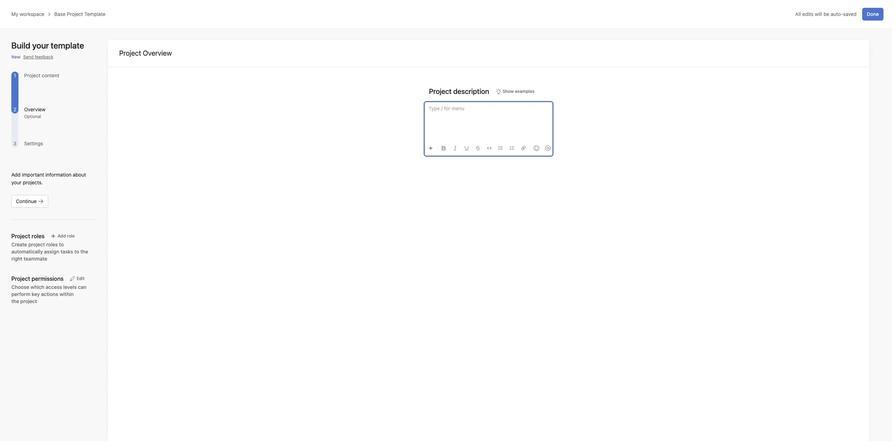 Task type: locate. For each thing, give the bounding box(es) containing it.
can
[[78, 284, 87, 290]]

projects.
[[23, 180, 43, 186]]

base
[[54, 11, 66, 17]]

1 vertical spatial add
[[58, 234, 66, 239]]

to
[[59, 242, 64, 248], [74, 249, 79, 255]]

done button
[[863, 8, 884, 21]]

settings button
[[24, 141, 43, 147]]

to down add role button
[[59, 242, 64, 248]]

to left the
[[74, 249, 79, 255]]

project right base
[[67, 11, 83, 17]]

within
[[60, 292, 74, 298]]

project right 1
[[24, 72, 40, 78]]

new send feedback
[[11, 54, 53, 60]]

add inside button
[[58, 234, 66, 239]]

all edits will be auto-saved
[[796, 11, 857, 17]]

add up your
[[11, 172, 21, 178]]

my
[[11, 11, 18, 17]]

1 vertical spatial to
[[74, 249, 79, 255]]

add left 'role'
[[58, 234, 66, 239]]

build
[[11, 40, 30, 50]]

base project template
[[54, 11, 106, 17]]

edit
[[77, 276, 85, 282]]

add role
[[58, 234, 75, 239]]

all
[[796, 11, 801, 17]]

0 horizontal spatial add
[[11, 172, 21, 178]]

at mention image
[[545, 146, 551, 151]]

show examples button
[[493, 87, 538, 97]]

1 vertical spatial project
[[24, 72, 40, 78]]

Project description title text field
[[425, 84, 491, 99]]

my workspace link
[[11, 11, 44, 17]]

1 horizontal spatial to
[[74, 249, 79, 255]]

3
[[13, 141, 16, 147]]

my workspace
[[11, 11, 44, 17]]

0 vertical spatial project
[[67, 11, 83, 17]]

toolbar
[[426, 140, 553, 153]]

be
[[824, 11, 830, 17]]

your
[[11, 180, 21, 186]]

add inside add important information about your projects.
[[11, 172, 21, 178]]

numbered list image
[[510, 146, 514, 151]]

project
[[28, 242, 45, 248]]

1 2 3
[[13, 72, 16, 147]]

the project
[[11, 299, 37, 305]]

roles
[[46, 242, 58, 248]]

0 vertical spatial add
[[11, 172, 21, 178]]

key
[[32, 292, 40, 298]]

your template
[[32, 40, 84, 50]]

settings
[[24, 141, 43, 147]]

important
[[22, 172, 44, 178]]

perform
[[11, 292, 30, 298]]

the
[[81, 249, 88, 255]]

0 horizontal spatial to
[[59, 242, 64, 248]]

project overview
[[119, 49, 172, 57]]

right teammate
[[11, 256, 47, 262]]

which
[[31, 284, 44, 290]]

build your template
[[11, 40, 84, 50]]

italics image
[[453, 146, 458, 151]]

0 vertical spatial to
[[59, 242, 64, 248]]

overview optional
[[24, 107, 46, 119]]

project
[[67, 11, 83, 17], [24, 72, 40, 78]]

add
[[11, 172, 21, 178], [58, 234, 66, 239]]

1 horizontal spatial add
[[58, 234, 66, 239]]

content
[[42, 72, 59, 78]]

choose which access levels can perform key actions within the project
[[11, 284, 87, 305]]

add important information about your projects.
[[11, 172, 86, 186]]

add role button
[[47, 231, 78, 241]]

continue
[[16, 198, 37, 205]]

optional
[[24, 114, 41, 119]]

auto-
[[831, 11, 844, 17]]

add for add important information about your projects.
[[11, 172, 21, 178]]

send feedback link
[[23, 54, 53, 60]]

examples
[[515, 89, 535, 94]]

role
[[67, 234, 75, 239]]



Task type: vqa. For each thing, say whether or not it's contained in the screenshot.
the at bottom left
yes



Task type: describe. For each thing, give the bounding box(es) containing it.
new
[[11, 54, 20, 60]]

assign
[[44, 249, 59, 255]]

1
[[14, 72, 16, 78]]

feedback
[[35, 54, 53, 60]]

bulleted list image
[[499, 146, 503, 151]]

levels
[[63, 284, 77, 290]]

show examples
[[503, 89, 535, 94]]

will
[[815, 11, 823, 17]]

bold image
[[442, 146, 446, 151]]

create project roles to automatically assign tasks to the right teammate
[[11, 242, 88, 262]]

project permissions
[[11, 276, 64, 282]]

information
[[45, 172, 71, 178]]

edits
[[803, 11, 814, 17]]

send
[[23, 54, 34, 60]]

1 horizontal spatial project
[[67, 11, 83, 17]]

code image
[[487, 146, 492, 151]]

tasks
[[61, 249, 73, 255]]

insert an object image
[[429, 146, 433, 151]]

workspace
[[20, 11, 44, 17]]

continue button
[[11, 195, 48, 208]]

overview button
[[24, 107, 46, 113]]

saved
[[844, 11, 857, 17]]

template
[[84, 11, 106, 17]]

link image
[[522, 146, 526, 151]]

project content button
[[24, 72, 59, 78]]

add for add role
[[58, 234, 66, 239]]

access
[[46, 284, 62, 290]]

show
[[503, 89, 514, 94]]

about
[[73, 172, 86, 178]]

project roles
[[11, 233, 45, 240]]

choose
[[11, 284, 29, 290]]

automatically
[[11, 249, 43, 255]]

project content
[[24, 72, 59, 78]]

done
[[867, 11, 879, 17]]

edit button
[[66, 274, 88, 284]]

0 horizontal spatial project
[[24, 72, 40, 78]]

overview
[[24, 107, 46, 113]]

actions
[[41, 292, 58, 298]]

create
[[11, 242, 27, 248]]

underline image
[[465, 146, 469, 151]]

2
[[13, 107, 16, 113]]

emoji image
[[534, 146, 540, 151]]

strikethrough image
[[476, 146, 480, 151]]



